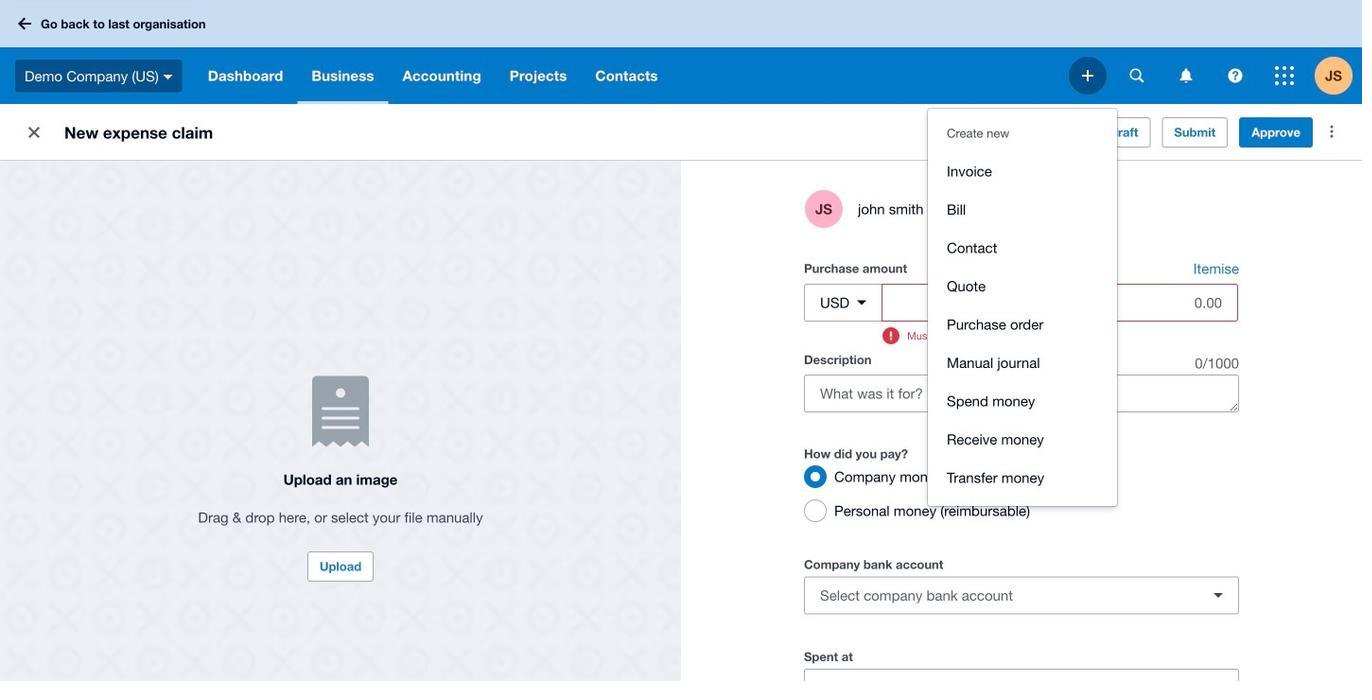 Task type: describe. For each thing, give the bounding box(es) containing it.
create new group
[[928, 142, 1118, 506]]

0.00 field
[[883, 285, 1238, 321]]

0 vertical spatial svg image
[[18, 18, 31, 30]]

What was it for? text field
[[805, 376, 1239, 412]]

see more options image
[[1313, 112, 1351, 150]]



Task type: locate. For each thing, give the bounding box(es) containing it.
svg image
[[18, 18, 31, 30], [1229, 69, 1243, 83]]

None field
[[804, 645, 1240, 681]]

option group
[[797, 458, 1240, 530]]

list box
[[928, 109, 1118, 506]]

banner
[[0, 0, 1363, 506]]

close image
[[15, 114, 53, 151]]

0 horizontal spatial svg image
[[18, 18, 31, 30]]

status
[[883, 322, 1240, 344]]

1 horizontal spatial svg image
[[1229, 69, 1243, 83]]

svg image
[[1276, 66, 1295, 85], [1130, 69, 1145, 83], [1180, 69, 1193, 83], [1083, 70, 1094, 81], [163, 75, 173, 79]]

1 vertical spatial svg image
[[1229, 69, 1243, 83]]



Task type: vqa. For each thing, say whether or not it's contained in the screenshot.
Intro Banner body element in the top of the page
no



